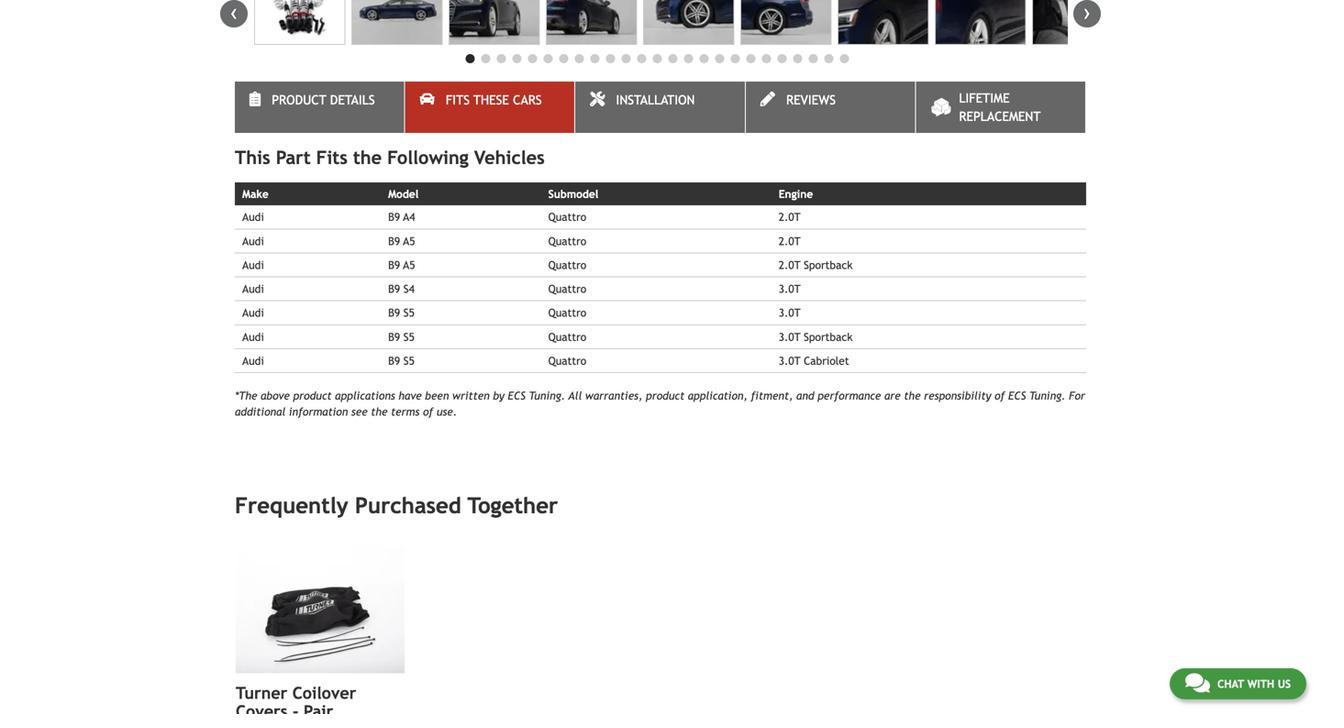 Task type: vqa. For each thing, say whether or not it's contained in the screenshot.
CALL
no



Task type: describe. For each thing, give the bounding box(es) containing it.
responsibility
[[924, 390, 991, 402]]

applications
[[335, 390, 395, 402]]

lifetime replacement
[[959, 91, 1041, 124]]

1 product from the left
[[293, 390, 332, 402]]

0 horizontal spatial fits
[[316, 147, 348, 168]]

‹
[[230, 0, 238, 24]]

product details
[[272, 93, 375, 107]]

2 3.0t from the top
[[779, 307, 801, 319]]

fits inside "fits these cars" link
[[446, 93, 470, 107]]

2.0t for b9 a4
[[779, 211, 801, 224]]

reviews
[[786, 93, 836, 107]]

3 es#4474122 - 000745la01 - b9 a4/a5/s4/s5 quattro adjustable damping coilovers - features 32 way adjustable damping, variable length and zinc-coated shock bodies - ecs - audi image from the left
[[449, 0, 540, 45]]

have
[[399, 390, 422, 402]]

make
[[242, 188, 269, 200]]

turner coilover covers - pair image
[[236, 547, 405, 674]]

covers
[[236, 702, 288, 715]]

*the
[[235, 390, 257, 402]]

2 audi from the top
[[242, 235, 264, 248]]

chat
[[1217, 678, 1244, 691]]

2 tuning. from the left
[[1029, 390, 1066, 402]]

a5 for 2.0t
[[403, 235, 415, 248]]

1 tuning. from the left
[[529, 390, 565, 402]]

vehicles
[[474, 147, 545, 168]]

coilover
[[292, 684, 356, 703]]

1 3.0t from the top
[[779, 283, 801, 296]]

6 b9 from the top
[[388, 331, 400, 343]]

lifetime
[[959, 91, 1010, 106]]

3 quattro from the top
[[548, 259, 586, 272]]

1 s5 from the top
[[404, 307, 415, 319]]

›
[[1084, 0, 1091, 24]]

3 b9 from the top
[[388, 259, 400, 272]]

1 quattro from the top
[[548, 211, 586, 224]]

been
[[425, 390, 449, 402]]

3 2.0t from the top
[[779, 259, 801, 272]]

frequently
[[235, 493, 348, 519]]

7 es#4474122 - 000745la01 - b9 a4/a5/s4/s5 quattro adjustable damping coilovers - features 32 way adjustable damping, variable length and zinc-coated shock bodies - ecs - audi image from the left
[[838, 0, 929, 45]]

by
[[493, 390, 505, 402]]

2 product from the left
[[646, 390, 685, 402]]

5 b9 from the top
[[388, 307, 400, 319]]

model
[[388, 188, 419, 200]]

‹ link
[[220, 0, 248, 28]]

s4
[[404, 283, 415, 296]]

5 audi from the top
[[242, 307, 264, 319]]

see
[[351, 405, 368, 418]]

cabriolet
[[804, 355, 849, 367]]

1 vertical spatial of
[[423, 405, 433, 418]]

this
[[235, 147, 270, 168]]

a4
[[403, 211, 415, 224]]

7 b9 from the top
[[388, 355, 400, 367]]

1 b9 s5 from the top
[[388, 307, 415, 319]]

7 audi from the top
[[242, 355, 264, 367]]

warranties,
[[585, 390, 643, 402]]

chat with us link
[[1170, 669, 1306, 700]]

5 es#4474122 - 000745la01 - b9 a4/a5/s4/s5 quattro adjustable damping coilovers - features 32 way adjustable damping, variable length and zinc-coated shock bodies - ecs - audi image from the left
[[643, 0, 734, 45]]

sportback for 3.0t  sportback
[[804, 331, 853, 343]]

7 quattro from the top
[[548, 355, 586, 367]]

2 quattro from the top
[[548, 235, 586, 248]]

above
[[261, 390, 290, 402]]

1 audi from the top
[[242, 211, 264, 224]]

4 audi from the top
[[242, 283, 264, 296]]

reviews link
[[746, 82, 915, 133]]

2 b9 from the top
[[388, 235, 400, 248]]

application,
[[688, 390, 748, 402]]

written
[[452, 390, 490, 402]]

2 es#4474122 - 000745la01 - b9 a4/a5/s4/s5 quattro adjustable damping coilovers - features 32 way adjustable damping, variable length and zinc-coated shock bodies - ecs - audi image from the left
[[351, 0, 443, 45]]

a5 for 2.0t sportback
[[403, 259, 415, 272]]

6 quattro from the top
[[548, 331, 586, 343]]

b9 s5 for sportback
[[388, 331, 415, 343]]



Task type: locate. For each thing, give the bounding box(es) containing it.
a5
[[403, 235, 415, 248], [403, 259, 415, 272]]

of right responsibility
[[995, 390, 1005, 402]]

2 vertical spatial 2.0t
[[779, 259, 801, 272]]

engine
[[779, 188, 813, 200]]

turner
[[236, 684, 288, 703]]

1 b9 from the top
[[388, 211, 400, 224]]

6 es#4474122 - 000745la01 - b9 a4/a5/s4/s5 quattro adjustable damping coilovers - features 32 way adjustable damping, variable length and zinc-coated shock bodies - ecs - audi image from the left
[[740, 0, 832, 45]]

installation
[[616, 93, 695, 107]]

2 2.0t from the top
[[779, 235, 801, 248]]

2.0t sportback
[[779, 259, 853, 272]]

3 b9 s5 from the top
[[388, 355, 415, 367]]

0 horizontal spatial product
[[293, 390, 332, 402]]

sportback up 3.0t  sportback
[[804, 259, 853, 272]]

terms
[[391, 405, 420, 418]]

and
[[796, 390, 814, 402]]

3.0t up 3.0t  sportback
[[779, 307, 801, 319]]

2 s5 from the top
[[404, 331, 415, 343]]

1 horizontal spatial fits
[[446, 93, 470, 107]]

chat with us
[[1217, 678, 1291, 691]]

b9 a5 for 2.0t sportback
[[388, 259, 415, 272]]

the down details
[[353, 147, 382, 168]]

1 horizontal spatial product
[[646, 390, 685, 402]]

these
[[473, 93, 509, 107]]

frequently purchased together
[[235, 493, 558, 519]]

b9 a5 up b9 s4
[[388, 259, 415, 272]]

1 ecs from the left
[[508, 390, 526, 402]]

2 ecs from the left
[[1008, 390, 1026, 402]]

product
[[293, 390, 332, 402], [646, 390, 685, 402]]

1 vertical spatial b9 s5
[[388, 331, 415, 343]]

0 horizontal spatial ecs
[[508, 390, 526, 402]]

with
[[1247, 678, 1274, 691]]

fits
[[446, 93, 470, 107], [316, 147, 348, 168]]

3.0t
[[779, 283, 801, 296], [779, 307, 801, 319], [779, 331, 801, 343], [779, 355, 801, 367]]

1 vertical spatial fits
[[316, 147, 348, 168]]

are
[[884, 390, 901, 402]]

replacement
[[959, 109, 1041, 124]]

8 es#4474122 - 000745la01 - b9 a4/a5/s4/s5 quattro adjustable damping coilovers - features 32 way adjustable damping, variable length and zinc-coated shock bodies - ecs - audi image from the left
[[935, 0, 1026, 45]]

ecs right 'by'
[[508, 390, 526, 402]]

comments image
[[1185, 672, 1210, 695]]

audi
[[242, 211, 264, 224], [242, 235, 264, 248], [242, 259, 264, 272], [242, 283, 264, 296], [242, 307, 264, 319], [242, 331, 264, 343], [242, 355, 264, 367]]

*the above product applications have been written by                 ecs tuning. all warranties, product application, fitment,                 and performance are the responsibility of ecs tuning.                 for additional information see the terms of use.
[[235, 390, 1085, 418]]

0 horizontal spatial of
[[423, 405, 433, 418]]

1 vertical spatial a5
[[403, 259, 415, 272]]

tuning. left "for"
[[1029, 390, 1066, 402]]

b9 a5 for 2.0t
[[388, 235, 415, 248]]

b9 s5
[[388, 307, 415, 319], [388, 331, 415, 343], [388, 355, 415, 367]]

2 b9 s5 from the top
[[388, 331, 415, 343]]

additional
[[235, 405, 286, 418]]

3 3.0t from the top
[[779, 331, 801, 343]]

turner coilover covers - pair link
[[236, 684, 405, 715]]

4 b9 from the top
[[388, 283, 400, 296]]

-
[[293, 702, 299, 715]]

9 es#4474122 - 000745la01 - b9 a4/a5/s4/s5 quattro adjustable damping coilovers - features 32 way adjustable damping, variable length and zinc-coated shock bodies - ecs - audi image from the left
[[1032, 0, 1123, 45]]

0 vertical spatial sportback
[[804, 259, 853, 272]]

0 vertical spatial s5
[[404, 307, 415, 319]]

product
[[272, 93, 326, 107]]

b9 s4
[[388, 283, 415, 296]]

0 vertical spatial fits
[[446, 93, 470, 107]]

0 horizontal spatial tuning.
[[529, 390, 565, 402]]

3.0t  sportback
[[779, 331, 853, 343]]

pair
[[304, 702, 333, 715]]

3 audi from the top
[[242, 259, 264, 272]]

3.0t down 3.0t  sportback
[[779, 355, 801, 367]]

purchased
[[355, 493, 461, 519]]

1 vertical spatial s5
[[404, 331, 415, 343]]

of down the been at the left bottom
[[423, 405, 433, 418]]

4 quattro from the top
[[548, 283, 586, 296]]

performance
[[818, 390, 881, 402]]

1 sportback from the top
[[804, 259, 853, 272]]

1 vertical spatial 2.0t
[[779, 235, 801, 248]]

6 audi from the top
[[242, 331, 264, 343]]

1 2.0t from the top
[[779, 211, 801, 224]]

fits these cars link
[[405, 82, 575, 133]]

product right warranties,
[[646, 390, 685, 402]]

tuning.
[[529, 390, 565, 402], [1029, 390, 1066, 402]]

installation link
[[575, 82, 745, 133]]

b9 s5 for cabriolet
[[388, 355, 415, 367]]

es#4474122 - 000745la01 - b9 a4/a5/s4/s5 quattro adjustable damping coilovers - features 32 way adjustable damping, variable length and zinc-coated shock bodies - ecs - audi image
[[254, 0, 345, 45], [351, 0, 443, 45], [449, 0, 540, 45], [546, 0, 637, 45], [643, 0, 734, 45], [740, 0, 832, 45], [838, 0, 929, 45], [935, 0, 1026, 45], [1032, 0, 1123, 45]]

together
[[468, 493, 558, 519]]

1 a5 from the top
[[403, 235, 415, 248]]

the right see
[[371, 405, 388, 418]]

details
[[330, 93, 375, 107]]

5 quattro from the top
[[548, 307, 586, 319]]

3.0t down 2.0t sportback
[[779, 283, 801, 296]]

us
[[1278, 678, 1291, 691]]

all
[[568, 390, 582, 402]]

part
[[276, 147, 311, 168]]

the
[[353, 147, 382, 168], [904, 390, 921, 402], [371, 405, 388, 418]]

tuning. left all
[[529, 390, 565, 402]]

fits these cars
[[446, 93, 542, 107]]

0 vertical spatial b9 s5
[[388, 307, 415, 319]]

0 vertical spatial the
[[353, 147, 382, 168]]

product details link
[[235, 82, 404, 133]]

product up information
[[293, 390, 332, 402]]

following
[[387, 147, 469, 168]]

3 s5 from the top
[[404, 355, 415, 367]]

this part fits the following vehicles
[[235, 147, 545, 168]]

s5
[[404, 307, 415, 319], [404, 331, 415, 343], [404, 355, 415, 367]]

2 vertical spatial the
[[371, 405, 388, 418]]

2 sportback from the top
[[804, 331, 853, 343]]

1 horizontal spatial ecs
[[1008, 390, 1026, 402]]

0 vertical spatial b9 a5
[[388, 235, 415, 248]]

a5 up the s4
[[403, 259, 415, 272]]

submodel
[[548, 188, 598, 200]]

for
[[1069, 390, 1085, 402]]

› link
[[1073, 0, 1101, 28]]

3.0t up 3.0t cabriolet
[[779, 331, 801, 343]]

1 vertical spatial the
[[904, 390, 921, 402]]

the right are
[[904, 390, 921, 402]]

s5 for cabriolet
[[404, 355, 415, 367]]

2.0t
[[779, 211, 801, 224], [779, 235, 801, 248], [779, 259, 801, 272]]

2 vertical spatial b9 s5
[[388, 355, 415, 367]]

4 es#4474122 - 000745la01 - b9 a4/a5/s4/s5 quattro adjustable damping coilovers - features 32 way adjustable damping, variable length and zinc-coated shock bodies - ecs - audi image from the left
[[546, 0, 637, 45]]

ecs right responsibility
[[1008, 390, 1026, 402]]

1 vertical spatial sportback
[[804, 331, 853, 343]]

0 vertical spatial a5
[[403, 235, 415, 248]]

sportback for 2.0t sportback
[[804, 259, 853, 272]]

sportback
[[804, 259, 853, 272], [804, 331, 853, 343]]

1 es#4474122 - 000745la01 - b9 a4/a5/s4/s5 quattro adjustable damping coilovers - features 32 way adjustable damping, variable length and zinc-coated shock bodies - ecs - audi image from the left
[[254, 0, 345, 45]]

1 horizontal spatial tuning.
[[1029, 390, 1066, 402]]

1 b9 a5 from the top
[[388, 235, 415, 248]]

3.0t cabriolet
[[779, 355, 849, 367]]

1 vertical spatial b9 a5
[[388, 259, 415, 272]]

b9 a5
[[388, 235, 415, 248], [388, 259, 415, 272]]

a5 down a4
[[403, 235, 415, 248]]

fits left these
[[446, 93, 470, 107]]

1 horizontal spatial of
[[995, 390, 1005, 402]]

turner coilover covers - pair
[[236, 684, 356, 715]]

0 vertical spatial of
[[995, 390, 1005, 402]]

4 3.0t from the top
[[779, 355, 801, 367]]

use.
[[437, 405, 457, 418]]

fitment,
[[751, 390, 793, 402]]

2.0t for b9 a5
[[779, 235, 801, 248]]

b9
[[388, 211, 400, 224], [388, 235, 400, 248], [388, 259, 400, 272], [388, 283, 400, 296], [388, 307, 400, 319], [388, 331, 400, 343], [388, 355, 400, 367]]

cars
[[513, 93, 542, 107]]

of
[[995, 390, 1005, 402], [423, 405, 433, 418]]

quattro
[[548, 211, 586, 224], [548, 235, 586, 248], [548, 259, 586, 272], [548, 283, 586, 296], [548, 307, 586, 319], [548, 331, 586, 343], [548, 355, 586, 367]]

2 a5 from the top
[[403, 259, 415, 272]]

s5 for sportback
[[404, 331, 415, 343]]

2 vertical spatial s5
[[404, 355, 415, 367]]

b9 a5 down b9 a4
[[388, 235, 415, 248]]

b9 a4
[[388, 211, 415, 224]]

fits right part
[[316, 147, 348, 168]]

0 vertical spatial 2.0t
[[779, 211, 801, 224]]

lifetime replacement link
[[916, 82, 1085, 133]]

ecs
[[508, 390, 526, 402], [1008, 390, 1026, 402]]

2 b9 a5 from the top
[[388, 259, 415, 272]]

information
[[289, 405, 348, 418]]

sportback up cabriolet
[[804, 331, 853, 343]]



